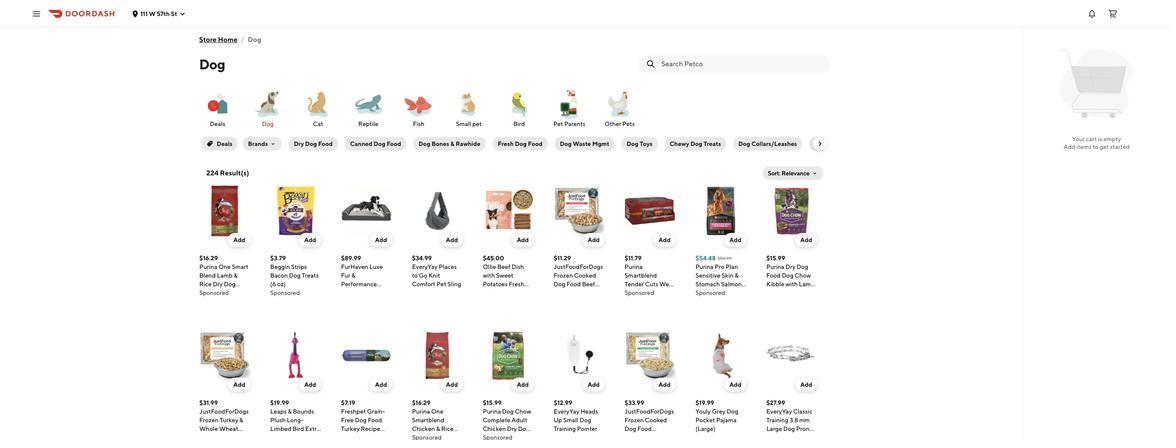 Task type: describe. For each thing, give the bounding box(es) containing it.
notification bell image
[[1088, 8, 1098, 19]]

dry inside $16.29 purina one smartblend chicken & rice dry dog food
[[412, 435, 422, 441]]

chow inside $15.99 purina dry dog food dog chow kibble with lamb (18.5 lb)
[[795, 272, 812, 279]]

cooked for beef
[[575, 272, 596, 279]]

chewy dog treats button
[[665, 137, 727, 151]]

canned
[[350, 141, 373, 147]]

dry inside $15.99 purina dog chow complete adult chicken dry dog food (18.5 lb)
[[507, 426, 517, 433]]

smartblend inside $11.79 purina smartblend tender cuts wet dog food variety pack (13 oz x 6 ct)
[[625, 272, 657, 279]]

plan
[[726, 264, 739, 271]]

treats inside $3.79 beggin strips bacon dog treats (6 oz) sponsored
[[302, 272, 319, 279]]

result(s)
[[220, 169, 249, 177]]

stomach
[[696, 281, 720, 288]]

adult
[[512, 417, 528, 424]]

sort: relevance button
[[763, 167, 824, 180]]

cooked for chicken
[[645, 417, 667, 424]]

dog inside $12.99 everyyay heads up small dog training pointer
[[580, 417, 592, 424]]

(large)
[[696, 426, 716, 433]]

0 items, open order cart image
[[1108, 8, 1119, 19]]

111
[[141, 10, 148, 17]]

lb) inside $15.99 purina dry dog food dog chow kibble with lamb (18.5 lb)
[[781, 290, 789, 297]]

$19.99 for youly
[[696, 400, 715, 407]]

cuts
[[645, 281, 659, 288]]

beef inside $45.00 ollie beef dish with sweet potatoes fresh frozen dog food (5 lb)
[[498, 264, 511, 271]]

(18.5 for dry
[[499, 435, 512, 441]]

cart
[[1087, 136, 1098, 143]]

justfoodfordogs frozen cooked dog food chicken and white rice (72 oz) image
[[625, 330, 676, 382]]

mm
[[800, 417, 810, 424]]

food inside $11.29 justfoodfordogs frozen cooked dog food beef and russet potato (18 oz)
[[567, 281, 581, 288]]

add for purina one smart blend lamb & rice dry dog food (8 lb)
[[233, 237, 245, 244]]

formula
[[715, 290, 737, 297]]

& inside $31.99 justfoodfordogs frozen turkey & whole wheat macaroni rec
[[240, 417, 244, 424]]

& inside $19.99 leaps & bounds plush long- limbed bird extra large dog toy
[[288, 408, 292, 415]]

rice inside $54.48 $56.99 purina pro plan sensitive skin & stomach salmon & rice formula dry dog food (16 lb)
[[701, 290, 713, 297]]

& inside button
[[451, 141, 455, 147]]

waste
[[573, 141, 591, 147]]

add for ollie beef dish with sweet potatoes fresh frozen dog food (5 lb)
[[517, 237, 529, 244]]

large inside $19.99 leaps & bounds plush long- limbed bird extra large dog toy
[[270, 435, 286, 441]]

pet parents link
[[548, 88, 591, 128]]

add for justfoodfordogs frozen cooked dog food beef and russet potato (18 oz)
[[588, 237, 600, 244]]

$11.29 justfoodfordogs frozen cooked dog food beef and russet potato (18 oz)
[[554, 255, 604, 305]]

dog toys
[[627, 141, 653, 147]]

bones
[[432, 141, 450, 147]]

x
[[657, 298, 660, 305]]

knit
[[429, 272, 440, 279]]

empty retail cart image
[[1057, 43, 1138, 125]]

$11.79
[[625, 255, 642, 262]]

(6
[[270, 281, 276, 288]]

dry dog food link
[[287, 135, 340, 153]]

purina smartblend tender cuts wet dog food variety pack (13 oz x 6 ct) image
[[625, 186, 676, 237]]

frozen for $11.29 justfoodfordogs frozen cooked dog food beef and russet potato (18 oz)
[[554, 272, 573, 279]]

purina for lamb
[[767, 264, 785, 271]]

cat
[[313, 121, 323, 127]]

oz) inside $11.29 justfoodfordogs frozen cooked dog food beef and russet potato (18 oz)
[[563, 298, 572, 305]]

frozen inside $45.00 ollie beef dish with sweet potatoes fresh frozen dog food (5 lb)
[[483, 290, 502, 297]]

dog grooming
[[815, 141, 857, 147]]

lb) inside $45.00 ollie beef dish with sweet potatoes fresh frozen dog food (5 lb)
[[490, 298, 498, 305]]

everyyay places to go knit comfort pet sling image
[[412, 186, 463, 237]]

lb) inside $54.48 $56.99 purina pro plan sensitive skin & stomach salmon & rice formula dry dog food (16 lb)
[[696, 307, 703, 314]]

$3.79 beggin strips bacon dog treats (6 oz) sponsored
[[270, 255, 319, 297]]

grey
[[712, 408, 726, 415]]

$27.99
[[767, 400, 786, 407]]

dog inside '$19.99 youly grey dog pocket pajama (large)'
[[727, 408, 739, 415]]

other pets image
[[605, 88, 636, 120]]

purina dog chow complete adult chicken dry dog food (18.5 lb) image
[[483, 330, 534, 382]]

dog inside $11.29 justfoodfordogs frozen cooked dog food beef and russet potato (18 oz)
[[554, 281, 566, 288]]

pet parents
[[554, 121, 586, 127]]

$16.29 purina one smart blend lamb & rice dry dog food (8 lb)
[[199, 255, 248, 297]]

add for youly grey dog pocket pajama (large)
[[730, 382, 742, 389]]

dry inside $15.99 purina dry dog food dog chow kibble with lamb (18.5 lb)
[[786, 264, 796, 271]]

extra
[[305, 426, 320, 433]]

(18.5 for kibble
[[767, 290, 780, 297]]

with inside $45.00 ollie beef dish with sweet potatoes fresh frozen dog food (5 lb)
[[483, 272, 495, 279]]

parents
[[565, 121, 586, 127]]

sweet
[[496, 272, 514, 279]]

add for freshpet grain- free dog food turkey recipe with cranberri
[[375, 382, 387, 389]]

purina inside $54.48 $56.99 purina pro plan sensitive skin & stomach salmon & rice formula dry dog food (16 lb)
[[696, 264, 714, 271]]

dry inside $54.48 $56.99 purina pro plan sensitive skin & stomach salmon & rice formula dry dog food (16 lb)
[[696, 298, 706, 305]]

add for purina one smartblend chicken & rice dry dog food
[[446, 382, 458, 389]]

fresh dog food
[[498, 141, 543, 147]]

chewy dog treats link
[[663, 135, 728, 153]]

$15.99 for $15.99 purina dry dog food dog chow kibble with lamb (18.5 lb)
[[767, 255, 786, 262]]

food inside $45.00 ollie beef dish with sweet potatoes fresh frozen dog food (5 lb)
[[516, 290, 531, 297]]

pro
[[715, 264, 725, 271]]

57th
[[157, 10, 170, 17]]

wheat
[[219, 426, 238, 433]]

$19.99 for leaps
[[270, 400, 289, 407]]

purina one smartblend chicken & rice dry dog food (8 lb) image
[[412, 330, 463, 382]]

reptile link
[[347, 88, 390, 128]]

lamb inside $16.29 purina one smart blend lamb & rice dry dog food (8 lb)
[[217, 272, 233, 279]]

smart
[[232, 264, 248, 271]]

treats inside button
[[704, 141, 722, 147]]

st
[[171, 10, 177, 17]]

dish
[[512, 264, 524, 271]]

$15.99 for $15.99 purina dog chow complete adult chicken dry dog food (18.5 lb)
[[483, 400, 502, 407]]

add for purina pro plan sensitive skin & stomach salmon & rice formula dry dog food (16 lb)
[[730, 237, 742, 244]]

relevance
[[782, 170, 810, 177]]

up
[[554, 417, 562, 424]]

$56.99
[[718, 256, 732, 261]]

& inside $16.29 purina one smart blend lamb & rice dry dog food (8 lb)
[[234, 272, 238, 279]]

oz) inside $3.79 beggin strips bacon dog treats (6 oz) sponsored
[[277, 281, 286, 288]]

dog inside button
[[305, 141, 317, 147]]

cat link
[[297, 88, 340, 128]]

dog inside "$27.99 everyyay classic training 3.8 mm large dog prong collar"
[[784, 426, 796, 433]]

frozen for $33.99 justfoodfordogs frozen cooked dog food chicken 
[[625, 417, 644, 424]]

canned dog food button
[[345, 137, 407, 151]]

(8
[[215, 290, 221, 297]]

open menu image
[[31, 8, 42, 19]]

dog inside $7.19 freshpet grain- free dog food turkey recipe with cranberri
[[355, 417, 367, 424]]

justfoodfordogs for $11.29
[[554, 264, 603, 271]]

add for beggin strips bacon dog treats (6 oz)
[[304, 237, 316, 244]]

chow inside $15.99 purina dog chow complete adult chicken dry dog food (18.5 lb)
[[515, 408, 532, 415]]

add for justfoodfordogs frozen turkey & whole wheat macaroni rec
[[233, 382, 245, 389]]

with for $7.19 freshpet grain- free dog food turkey recipe with cranberri
[[341, 435, 353, 441]]

variety
[[653, 290, 673, 297]]

plush
[[270, 417, 286, 424]]

dog inside $33.99 justfoodfordogs frozen cooked dog food chicken
[[625, 426, 637, 433]]

beef inside $11.29 justfoodfordogs frozen cooked dog food beef and russet potato (18 oz)
[[582, 281, 595, 288]]

224 result(s)
[[206, 169, 249, 177]]

add for everyyay places to go knit comfort pet sling
[[446, 237, 458, 244]]

0 vertical spatial deals
[[210, 121, 225, 127]]

purina dry dog food dog chow kibble with lamb (18.5 lb) image
[[767, 186, 818, 237]]

food inside button
[[318, 141, 333, 147]]

get
[[1100, 144, 1110, 150]]

russet
[[566, 290, 585, 297]]

111 w 57th st
[[141, 10, 177, 17]]

sponsored for purina smartblend tender cuts wet dog food variety pack (13 oz x 6 ct)
[[625, 290, 655, 297]]

dog collars/leashes button
[[734, 137, 803, 151]]

leaps & bounds plush long-limbed bird extra large dog toy image
[[270, 330, 322, 382]]

large inside "$27.99 everyyay classic training 3.8 mm large dog prong collar"
[[767, 426, 783, 433]]

dog inside $16.29 purina one smart blend lamb & rice dry dog food (8 lb)
[[224, 281, 236, 288]]

beggin
[[270, 264, 290, 271]]

$45.00
[[483, 255, 504, 262]]

sponsored for purina one smart blend lamb & rice dry dog food (8 lb)
[[199, 290, 229, 297]]

chewy
[[670, 141, 690, 147]]

dry inside $16.29 purina one smart blend lamb & rice dry dog food (8 lb)
[[213, 281, 223, 288]]

fresh dog food button
[[493, 137, 548, 151]]

purina pro plan sensitive skin & stomach salmon & rice formula dry dog food (16 lb) image
[[696, 186, 747, 237]]

brands button
[[243, 137, 282, 151]]

add for everyyay classic training 3.8 mm large dog prong collar
[[801, 382, 813, 389]]

$45.00 ollie beef dish with sweet potatoes fresh frozen dog food (5 lb)
[[483, 255, 531, 305]]

(5
[[483, 298, 489, 305]]

to inside $34.99 everyyay places to go knit comfort pet sling
[[412, 272, 418, 279]]

lb) inside $16.29 purina one smart blend lamb & rice dry dog food (8 lb)
[[222, 290, 229, 297]]

cat image
[[303, 88, 334, 120]]

bounds
[[293, 408, 314, 415]]

pointer
[[577, 426, 598, 433]]

heads
[[581, 408, 599, 415]]

beggin strips bacon dog treats (6 oz) image
[[270, 186, 322, 237]]

0 vertical spatial pet
[[554, 121, 563, 127]]

toys
[[640, 141, 653, 147]]

food inside $7.19 freshpet grain- free dog food turkey recipe with cranberri
[[368, 417, 382, 424]]

purina one smart blend lamb & rice dry dog food (8 lb) image
[[199, 186, 251, 237]]

chicken for dog
[[625, 435, 648, 441]]

ollie beef dish with sweet potatoes fresh frozen dog food (5 lb) image
[[483, 186, 534, 237]]

$27.99 everyyay classic training 3.8 mm large dog prong collar
[[767, 400, 814, 441]]

$54.48
[[696, 255, 716, 262]]

dog bones & rawhide button
[[414, 137, 486, 151]]

reptile
[[359, 121, 379, 127]]

add for purina smartblend tender cuts wet dog food variety pack (13 oz x 6 ct)
[[659, 237, 671, 244]]

one for smartblend
[[431, 408, 444, 415]]

reptile image
[[353, 88, 384, 120]]

collar
[[767, 435, 783, 441]]

chicken inside $16.29 purina one smartblend chicken & rice dry dog food
[[412, 426, 435, 433]]

$12.99 everyyay heads up small dog training pointer
[[554, 400, 599, 433]]

$16.29 for $16.29 purina one smartblend chicken & rice dry dog food
[[412, 400, 431, 407]]

with for $15.99 purina dry dog food dog chow kibble with lamb (18.5 lb)
[[786, 281, 798, 288]]

small pet link
[[448, 88, 491, 128]]

rice inside $16.29 purina one smartblend chicken & rice dry dog food
[[442, 426, 454, 433]]

justfoodfordogs frozen cooked dog food beef and russet potato (18 oz) image
[[554, 186, 605, 237]]

macaroni
[[199, 435, 225, 441]]

1 horizontal spatial bird
[[514, 121, 525, 127]]

add inside the your cart is empty add items to get started
[[1064, 144, 1076, 150]]

w
[[149, 10, 156, 17]]

chicken for complete
[[483, 426, 506, 433]]

(18
[[554, 298, 562, 305]]



Task type: locate. For each thing, give the bounding box(es) containing it.
ct)
[[666, 298, 673, 305]]

dog collars/leashes link
[[732, 135, 805, 153]]

1 horizontal spatial everyyay
[[554, 408, 580, 415]]

3 sponsored from the left
[[625, 290, 655, 297]]

(18.5 inside $15.99 purina dry dog food dog chow kibble with lamb (18.5 lb)
[[767, 290, 780, 297]]

dog waste mgmt button
[[555, 137, 615, 151]]

add for justfoodfordogs frozen cooked dog food chicken 
[[659, 382, 671, 389]]

oz) right (18 in the bottom left of the page
[[563, 298, 572, 305]]

turkey
[[220, 417, 238, 424], [341, 426, 360, 433]]

add for everyyay heads up small dog training pointer
[[588, 382, 600, 389]]

1 horizontal spatial treats
[[704, 141, 722, 147]]

dog inside $45.00 ollie beef dish with sweet potatoes fresh frozen dog food (5 lb)
[[504, 290, 515, 297]]

1 vertical spatial pet
[[437, 281, 447, 288]]

lamb
[[217, 272, 233, 279], [799, 281, 815, 288]]

grain-
[[367, 408, 385, 415]]

fresh down sweet
[[509, 281, 525, 288]]

chicken inside $15.99 purina dog chow complete adult chicken dry dog food (18.5 lb)
[[483, 426, 506, 433]]

1 horizontal spatial training
[[767, 417, 789, 424]]

lb) inside $15.99 purina dog chow complete adult chicken dry dog food (18.5 lb)
[[513, 435, 520, 441]]

1 vertical spatial oz)
[[563, 298, 572, 305]]

purina
[[199, 264, 217, 271], [625, 264, 643, 271], [696, 264, 714, 271], [767, 264, 785, 271], [412, 408, 430, 415], [483, 408, 501, 415]]

sort:
[[768, 170, 781, 177]]

freshpet
[[341, 408, 366, 415]]

6
[[661, 298, 664, 305]]

0 vertical spatial with
[[483, 272, 495, 279]]

everyyay inside $34.99 everyyay places to go knit comfort pet sling
[[412, 264, 438, 271]]

1 horizontal spatial large
[[767, 426, 783, 433]]

frozen down $11.29
[[554, 272, 573, 279]]

wet
[[660, 281, 672, 288]]

3.8
[[790, 417, 799, 424]]

add for purina dog chow complete adult chicken dry dog food (18.5 lb)
[[517, 382, 529, 389]]

smartblend inside $16.29 purina one smartblend chicken & rice dry dog food
[[412, 417, 445, 424]]

0 horizontal spatial small
[[456, 121, 471, 127]]

turkey down free
[[341, 426, 360, 433]]

4 sponsored from the left
[[696, 290, 726, 297]]

(18.5 down kibble
[[767, 290, 780, 297]]

$12.99
[[554, 400, 573, 407]]

pack
[[625, 298, 639, 305]]

rice
[[199, 281, 212, 288], [701, 290, 713, 297], [442, 426, 454, 433]]

1 vertical spatial turkey
[[341, 426, 360, 433]]

Search Petco search field
[[662, 59, 824, 69]]

other pets
[[605, 121, 635, 127]]

and
[[554, 290, 565, 297]]

2 horizontal spatial rice
[[701, 290, 713, 297]]

everyyay heads up small dog training pointer image
[[554, 330, 605, 382]]

brands
[[248, 141, 268, 147]]

1 horizontal spatial to
[[1094, 144, 1099, 150]]

$16.29 purina one smartblend chicken & rice dry dog food
[[412, 400, 457, 441]]

1 vertical spatial with
[[786, 281, 798, 288]]

dry inside button
[[294, 141, 304, 147]]

bird image
[[504, 88, 535, 120]]

$54.48 $56.99 purina pro plan sensitive skin & stomach salmon & rice formula dry dog food (16 lb)
[[696, 255, 743, 314]]

0 vertical spatial $16.29
[[199, 255, 218, 262]]

0 horizontal spatial chicken
[[412, 426, 435, 433]]

$34.99
[[412, 255, 432, 262]]

lamb right blend
[[217, 272, 233, 279]]

blend
[[199, 272, 216, 279]]

oz)
[[277, 281, 286, 288], [563, 298, 572, 305]]

(18.5 down complete at the left bottom
[[499, 435, 512, 441]]

0 horizontal spatial bird
[[293, 426, 304, 433]]

small pet image
[[454, 88, 485, 120]]

1 vertical spatial cooked
[[645, 417, 667, 424]]

2 horizontal spatial with
[[786, 281, 798, 288]]

2 horizontal spatial justfoodfordogs
[[625, 408, 674, 415]]

justfoodfordogs for $31.99
[[199, 408, 249, 415]]

frozen down the potatoes on the bottom of the page
[[483, 290, 502, 297]]

one inside $16.29 purina one smartblend chicken & rice dry dog food
[[431, 408, 444, 415]]

deals down deals image
[[210, 121, 225, 127]]

1 vertical spatial beef
[[582, 281, 595, 288]]

justfoodfordogs frozen turkey & whole wheat macaroni recipe dog food (72 oz) image
[[199, 330, 251, 382]]

bacon
[[270, 272, 288, 279]]

pet left the parents
[[554, 121, 563, 127]]

food inside $54.48 $56.99 purina pro plan sensitive skin & stomach salmon & rice formula dry dog food (16 lb)
[[720, 298, 734, 305]]

furhaven luxe fur & performance linen cooling gel sofa extra large charcoal 40" x 32" dog bed image
[[341, 186, 393, 237]]

0 vertical spatial small
[[456, 121, 471, 127]]

everyyay classic training 3.8 mm large dog prong collar image
[[767, 330, 818, 382]]

dog waste mgmt
[[560, 141, 610, 147]]

places
[[439, 264, 457, 271]]

fresh inside $45.00 ollie beef dish with sweet potatoes fresh frozen dog food (5 lb)
[[509, 281, 525, 288]]

dog inside $11.79 purina smartblend tender cuts wet dog food variety pack (13 oz x 6 ct)
[[625, 290, 637, 297]]

turkey up wheat
[[220, 417, 238, 424]]

cooked inside $11.29 justfoodfordogs frozen cooked dog food beef and russet potato (18 oz)
[[575, 272, 596, 279]]

1 vertical spatial training
[[554, 426, 576, 433]]

$19.99 inside '$19.99 youly grey dog pocket pajama (large)'
[[696, 400, 715, 407]]

frozen inside $33.99 justfoodfordogs frozen cooked dog food chicken
[[625, 417, 644, 424]]

go
[[419, 272, 428, 279]]

$3.79
[[270, 255, 286, 262]]

home
[[218, 36, 238, 44]]

sponsored down (6
[[270, 290, 300, 297]]

0 horizontal spatial oz)
[[277, 281, 286, 288]]

beef up sweet
[[498, 264, 511, 271]]

training left the 3.8
[[767, 417, 789, 424]]

turkey inside $31.99 justfoodfordogs frozen turkey & whole wheat macaroni rec
[[220, 417, 238, 424]]

pet parents image
[[554, 88, 585, 120]]

0 vertical spatial fresh
[[498, 141, 514, 147]]

1 horizontal spatial $15.99
[[767, 255, 786, 262]]

1 horizontal spatial one
[[431, 408, 444, 415]]

1 horizontal spatial turkey
[[341, 426, 360, 433]]

with inside $15.99 purina dry dog food dog chow kibble with lamb (18.5 lb)
[[786, 281, 798, 288]]

$16.29 inside $16.29 purina one smart blend lamb & rice dry dog food (8 lb)
[[199, 255, 218, 262]]

your
[[1073, 136, 1086, 143]]

dog inside $3.79 beggin strips bacon dog treats (6 oz) sponsored
[[289, 272, 301, 279]]

large down limbed
[[270, 435, 286, 441]]

0 horizontal spatial everyyay
[[412, 264, 438, 271]]

2 horizontal spatial chicken
[[625, 435, 648, 441]]

deals up 224 result(s)
[[217, 141, 233, 147]]

(18.5 inside $15.99 purina dog chow complete adult chicken dry dog food (18.5 lb)
[[499, 435, 512, 441]]

justfoodfordogs inside $33.99 justfoodfordogs frozen cooked dog food chicken
[[625, 408, 674, 415]]

add for leaps & bounds plush long- limbed bird extra large dog toy
[[304, 382, 316, 389]]

training down up
[[554, 426, 576, 433]]

sponsored inside $3.79 beggin strips bacon dog treats (6 oz) sponsored
[[270, 290, 300, 297]]

lamb right kibble
[[799, 281, 815, 288]]

1 vertical spatial chow
[[515, 408, 532, 415]]

1 horizontal spatial (18.5
[[767, 290, 780, 297]]

lamb inside $15.99 purina dry dog food dog chow kibble with lamb (18.5 lb)
[[799, 281, 815, 288]]

turkey inside $7.19 freshpet grain- free dog food turkey recipe with cranberri
[[341, 426, 360, 433]]

rice inside $16.29 purina one smart blend lamb & rice dry dog food (8 lb)
[[199, 281, 212, 288]]

comfort
[[412, 281, 436, 288]]

purina for dog
[[199, 264, 217, 271]]

lb) down stomach
[[696, 307, 703, 314]]

1 vertical spatial $16.29
[[412, 400, 431, 407]]

strips
[[291, 264, 307, 271]]

1 vertical spatial one
[[431, 408, 444, 415]]

1 vertical spatial small
[[564, 417, 579, 424]]

collars/leashes
[[752, 141, 798, 147]]

1 horizontal spatial smartblend
[[625, 272, 657, 279]]

add for purina dry dog food dog chow kibble with lamb (18.5 lb)
[[801, 237, 813, 244]]

everyyay for $27.99
[[767, 408, 793, 415]]

with right kibble
[[786, 281, 798, 288]]

kibble
[[767, 281, 785, 288]]

0 vertical spatial training
[[767, 417, 789, 424]]

fresh inside button
[[498, 141, 514, 147]]

other pets link
[[598, 88, 642, 128]]

224
[[206, 169, 219, 177]]

0 horizontal spatial one
[[219, 264, 231, 271]]

justfoodfordogs inside $11.29 justfoodfordogs frozen cooked dog food beef and russet potato (18 oz)
[[554, 264, 603, 271]]

training inside $12.99 everyyay heads up small dog training pointer
[[554, 426, 576, 433]]

lb) right (5
[[490, 298, 498, 305]]

1 $19.99 from the left
[[270, 400, 289, 407]]

0 horizontal spatial $15.99
[[483, 400, 502, 407]]

with down free
[[341, 435, 353, 441]]

2 vertical spatial rice
[[442, 426, 454, 433]]

1 horizontal spatial lamb
[[799, 281, 815, 288]]

large up collar
[[767, 426, 783, 433]]

0 vertical spatial chow
[[795, 272, 812, 279]]

pet
[[554, 121, 563, 127], [437, 281, 447, 288]]

pocket
[[696, 417, 716, 424]]

1 horizontal spatial chicken
[[483, 426, 506, 433]]

$15.99 inside $15.99 purina dog chow complete adult chicken dry dog food (18.5 lb)
[[483, 400, 502, 407]]

lb) down adult
[[513, 435, 520, 441]]

food inside $15.99 purina dry dog food dog chow kibble with lamb (18.5 lb)
[[767, 272, 781, 279]]

other
[[605, 121, 622, 127]]

youly grey dog pocket pajama (large) image
[[696, 330, 747, 382]]

0 vertical spatial treats
[[704, 141, 722, 147]]

chewy dog treats
[[670, 141, 722, 147]]

free
[[341, 417, 354, 424]]

1 vertical spatial bird
[[293, 426, 304, 433]]

is
[[1099, 136, 1103, 143]]

dry dog food button
[[289, 137, 338, 151]]

1 horizontal spatial $19.99
[[696, 400, 715, 407]]

dog inside $54.48 $56.99 purina pro plan sensitive skin & stomach salmon & rice formula dry dog food (16 lb)
[[707, 298, 719, 305]]

dog bones & rawhide link
[[412, 135, 488, 153]]

with
[[483, 272, 495, 279], [786, 281, 798, 288], [341, 435, 353, 441]]

fish image
[[403, 88, 435, 120]]

everyyay down $27.99
[[767, 408, 793, 415]]

treats down 'strips'
[[302, 272, 319, 279]]

purina for pack
[[625, 264, 643, 271]]

1 horizontal spatial beef
[[582, 281, 595, 288]]

dog inside $16.29 purina one smartblend chicken & rice dry dog food
[[423, 435, 435, 441]]

$15.99
[[767, 255, 786, 262], [483, 400, 502, 407]]

$15.99 up kibble
[[767, 255, 786, 262]]

one for smart
[[219, 264, 231, 271]]

lb) down kibble
[[781, 290, 789, 297]]

items
[[1077, 144, 1092, 150]]

1 vertical spatial (18.5
[[499, 435, 512, 441]]

1 vertical spatial deals
[[217, 141, 233, 147]]

justfoodfordogs down $11.29
[[554, 264, 603, 271]]

1 vertical spatial lamb
[[799, 281, 815, 288]]

pet down knit
[[437, 281, 447, 288]]

everyyay down $12.99
[[554, 408, 580, 415]]

beef up 'potato'
[[582, 281, 595, 288]]

$19.99 youly grey dog pocket pajama (large)
[[696, 400, 739, 433]]

with down "ollie"
[[483, 272, 495, 279]]

0 horizontal spatial lamb
[[217, 272, 233, 279]]

skin
[[722, 272, 734, 279]]

$31.99
[[199, 400, 218, 407]]

$16.29 inside $16.29 purina one smartblend chicken & rice dry dog food
[[412, 400, 431, 407]]

dry dog food
[[294, 141, 333, 147]]

1 horizontal spatial chow
[[795, 272, 812, 279]]

0 horizontal spatial large
[[270, 435, 286, 441]]

0 vertical spatial one
[[219, 264, 231, 271]]

dog toys button
[[622, 137, 658, 151]]

everyyay up go
[[412, 264, 438, 271]]

0 vertical spatial to
[[1094, 144, 1099, 150]]

justfoodfordogs down $33.99
[[625, 408, 674, 415]]

to left go
[[412, 272, 418, 279]]

1 horizontal spatial rice
[[442, 426, 454, 433]]

food inside $16.29 purina one smart blend lamb & rice dry dog food (8 lb)
[[199, 290, 214, 297]]

$7.19 freshpet grain- free dog food turkey recipe with cranberri
[[341, 400, 388, 441]]

1 vertical spatial treats
[[302, 272, 319, 279]]

dog image
[[252, 88, 284, 120]]

bird down the long-
[[293, 426, 304, 433]]

purina inside $15.99 purina dry dog food dog chow kibble with lamb (18.5 lb)
[[767, 264, 785, 271]]

ollie
[[483, 264, 496, 271]]

canned dog food link
[[343, 135, 408, 153]]

sponsored for purina pro plan sensitive skin & stomach salmon & rice formula dry dog food (16 lb)
[[696, 290, 726, 297]]

2 sponsored from the left
[[270, 290, 300, 297]]

$16.29 for $16.29 purina one smart blend lamb & rice dry dog food (8 lb)
[[199, 255, 218, 262]]

justfoodfordogs down $31.99
[[199, 408, 249, 415]]

dog bones & rawhide
[[419, 141, 481, 147]]

justfoodfordogs for $33.99
[[625, 408, 674, 415]]

bird down 'bird' image
[[514, 121, 525, 127]]

0 horizontal spatial $16.29
[[199, 255, 218, 262]]

0 horizontal spatial rice
[[199, 281, 212, 288]]

to inside the your cart is empty add items to get started
[[1094, 144, 1099, 150]]

freshpet grain-free dog food turkey recipe with cranberries, spinach, & blueberries (1 lb) image
[[341, 330, 393, 382]]

0 vertical spatial large
[[767, 426, 783, 433]]

with inside $7.19 freshpet grain- free dog food turkey recipe with cranberri
[[341, 435, 353, 441]]

sponsored down stomach
[[696, 290, 726, 297]]

store
[[199, 36, 217, 44]]

purina inside $16.29 purina one smartblend chicken & rice dry dog food
[[412, 408, 430, 415]]

&
[[451, 141, 455, 147], [234, 272, 238, 279], [735, 272, 739, 279], [696, 290, 700, 297], [288, 408, 292, 415], [240, 417, 244, 424], [436, 426, 440, 433]]

pets
[[623, 121, 635, 127]]

frozen inside $11.29 justfoodfordogs frozen cooked dog food beef and russet potato (18 oz)
[[554, 272, 573, 279]]

frozen for $31.99 justfoodfordogs frozen turkey & whole wheat macaroni rec
[[199, 417, 219, 424]]

0 vertical spatial bird
[[514, 121, 525, 127]]

1 vertical spatial rice
[[701, 290, 713, 297]]

everyyay inside $12.99 everyyay heads up small dog training pointer
[[554, 408, 580, 415]]

1 sponsored from the left
[[199, 290, 229, 297]]

1 horizontal spatial $16.29
[[412, 400, 431, 407]]

2 vertical spatial with
[[341, 435, 353, 441]]

lb) right (8
[[222, 290, 229, 297]]

dog collars/leashes
[[739, 141, 798, 147]]

frozen up whole
[[199, 417, 219, 424]]

1 vertical spatial fresh
[[509, 281, 525, 288]]

0 vertical spatial $15.99
[[767, 255, 786, 262]]

pet inside $34.99 everyyay places to go knit comfort pet sling
[[437, 281, 447, 288]]

0 horizontal spatial smartblend
[[412, 417, 445, 424]]

everyyay inside "$27.99 everyyay classic training 3.8 mm large dog prong collar"
[[767, 408, 793, 415]]

to left get
[[1094, 144, 1099, 150]]

dog inside $19.99 leaps & bounds plush long- limbed bird extra large dog toy
[[287, 435, 299, 441]]

youly
[[696, 408, 711, 415]]

$19.99 leaps & bounds plush long- limbed bird extra large dog toy
[[270, 400, 320, 441]]

1 vertical spatial to
[[412, 272, 418, 279]]

1 vertical spatial smartblend
[[412, 417, 445, 424]]

0 horizontal spatial $19.99
[[270, 400, 289, 407]]

1 horizontal spatial cooked
[[645, 417, 667, 424]]

fresh right rawhide
[[498, 141, 514, 147]]

store home / dog
[[199, 36, 262, 44]]

& inside $16.29 purina one smartblend chicken & rice dry dog food
[[436, 426, 440, 433]]

0 horizontal spatial with
[[341, 435, 353, 441]]

food inside $33.99 justfoodfordogs frozen cooked dog food chicken
[[638, 426, 652, 433]]

bird inside $19.99 leaps & bounds plush long- limbed bird extra large dog toy
[[293, 426, 304, 433]]

$15.99 inside $15.99 purina dry dog food dog chow kibble with lamb (18.5 lb)
[[767, 255, 786, 262]]

0 horizontal spatial treats
[[302, 272, 319, 279]]

purina inside $15.99 purina dog chow complete adult chicken dry dog food (18.5 lb)
[[483, 408, 501, 415]]

0 horizontal spatial pet
[[437, 281, 447, 288]]

1 horizontal spatial pet
[[554, 121, 563, 127]]

classic
[[794, 408, 813, 415]]

0 horizontal spatial justfoodfordogs
[[199, 408, 249, 415]]

$19.99
[[270, 400, 289, 407], [696, 400, 715, 407]]

111 w 57th st button
[[132, 10, 186, 17]]

chow
[[795, 272, 812, 279], [515, 408, 532, 415]]

cooked inside $33.99 justfoodfordogs frozen cooked dog food chicken
[[645, 417, 667, 424]]

$89.99
[[341, 255, 361, 262]]

0 horizontal spatial cooked
[[575, 272, 596, 279]]

small right up
[[564, 417, 579, 424]]

$34.99 everyyay places to go knit comfort pet sling
[[412, 255, 461, 288]]

deals image
[[202, 88, 233, 120]]

next image
[[817, 141, 824, 147]]

lb)
[[222, 290, 229, 297], [781, 290, 789, 297], [490, 298, 498, 305], [696, 307, 703, 314], [513, 435, 520, 441]]

2 $19.99 from the left
[[696, 400, 715, 407]]

everyyay for $34.99
[[412, 264, 438, 271]]

food inside $15.99 purina dog chow complete adult chicken dry dog food (18.5 lb)
[[483, 435, 497, 441]]

1 horizontal spatial small
[[564, 417, 579, 424]]

1 vertical spatial $15.99
[[483, 400, 502, 407]]

rawhide
[[456, 141, 481, 147]]

sponsored up (13
[[625, 290, 655, 297]]

treats right chewy
[[704, 141, 722, 147]]

purina inside $11.79 purina smartblend tender cuts wet dog food variety pack (13 oz x 6 ct)
[[625, 264, 643, 271]]

1 vertical spatial large
[[270, 435, 286, 441]]

1 horizontal spatial justfoodfordogs
[[554, 264, 603, 271]]

purina inside $16.29 purina one smart blend lamb & rice dry dog food (8 lb)
[[199, 264, 217, 271]]

chicken inside $33.99 justfoodfordogs frozen cooked dog food chicken
[[625, 435, 648, 441]]

0 horizontal spatial beef
[[498, 264, 511, 271]]

limbed
[[270, 426, 291, 433]]

0 vertical spatial beef
[[498, 264, 511, 271]]

0 vertical spatial rice
[[199, 281, 212, 288]]

2 horizontal spatial everyyay
[[767, 408, 793, 415]]

0 horizontal spatial (18.5
[[499, 435, 512, 441]]

beef
[[498, 264, 511, 271], [582, 281, 595, 288]]

1 horizontal spatial oz)
[[563, 298, 572, 305]]

dog grooming button
[[810, 137, 862, 151]]

fish
[[413, 121, 425, 127]]

oz
[[649, 298, 655, 305]]

0 vertical spatial (18.5
[[767, 290, 780, 297]]

0 vertical spatial turkey
[[220, 417, 238, 424]]

$15.99 purina dog chow complete adult chicken dry dog food (18.5 lb)
[[483, 400, 532, 441]]

0 vertical spatial oz)
[[277, 281, 286, 288]]

training inside "$27.99 everyyay classic training 3.8 mm large dog prong collar"
[[767, 417, 789, 424]]

0 horizontal spatial to
[[412, 272, 418, 279]]

small inside $12.99 everyyay heads up small dog training pointer
[[564, 417, 579, 424]]

0 vertical spatial lamb
[[217, 272, 233, 279]]

small left pet
[[456, 121, 471, 127]]

0 vertical spatial smartblend
[[625, 272, 657, 279]]

everyyay for $12.99
[[554, 408, 580, 415]]

0 horizontal spatial training
[[554, 426, 576, 433]]

one inside $16.29 purina one smart blend lamb & rice dry dog food (8 lb)
[[219, 264, 231, 271]]

$19.99 up youly
[[696, 400, 715, 407]]

oz) right (6
[[277, 281, 286, 288]]

sort: relevance
[[768, 170, 810, 177]]

$19.99 up leaps
[[270, 400, 289, 407]]

frozen down $33.99
[[625, 417, 644, 424]]

$19.99 inside $19.99 leaps & bounds plush long- limbed bird extra large dog toy
[[270, 400, 289, 407]]

0 horizontal spatial turkey
[[220, 417, 238, 424]]

1 horizontal spatial with
[[483, 272, 495, 279]]

(18.5
[[767, 290, 780, 297], [499, 435, 512, 441]]

purina for food
[[483, 408, 501, 415]]

your cart is empty add items to get started
[[1064, 136, 1130, 150]]

salmon
[[722, 281, 742, 288]]

complete
[[483, 417, 511, 424]]

$15.99 up complete at the left bottom
[[483, 400, 502, 407]]

0 horizontal spatial chow
[[515, 408, 532, 415]]

0 vertical spatial cooked
[[575, 272, 596, 279]]

sponsored down blend
[[199, 290, 229, 297]]

food inside $11.79 purina smartblend tender cuts wet dog food variety pack (13 oz x 6 ct)
[[638, 290, 652, 297]]

frozen inside $31.99 justfoodfordogs frozen turkey & whole wheat macaroni rec
[[199, 417, 219, 424]]

small pet
[[456, 121, 482, 127]]



Task type: vqa. For each thing, say whether or not it's contained in the screenshot.
Under
no



